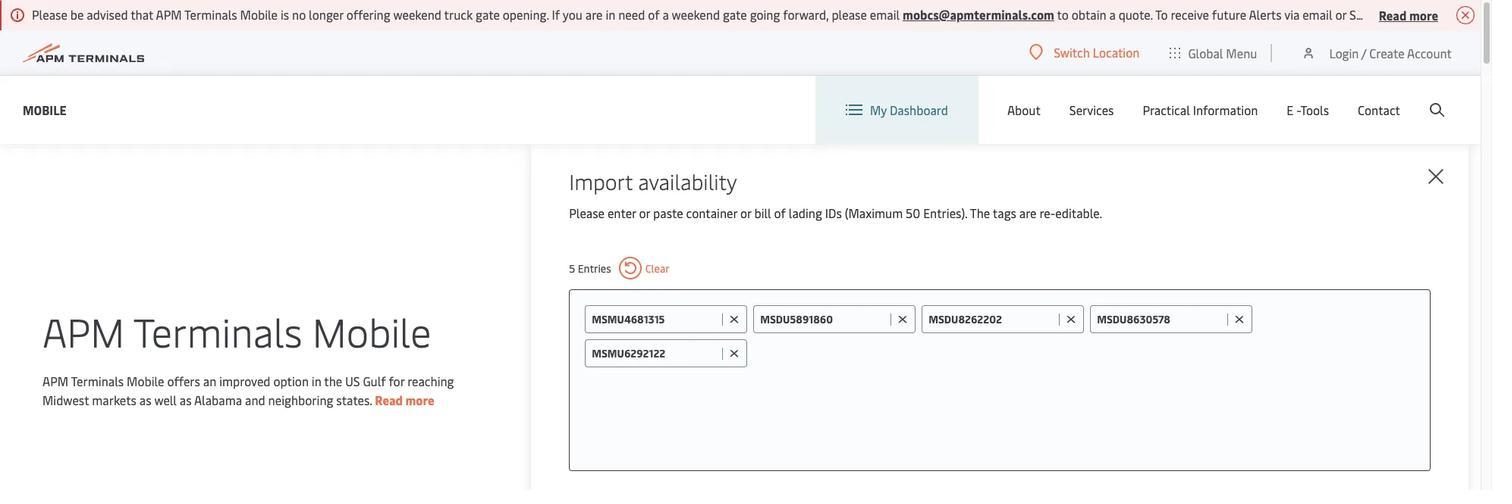Task type: locate. For each thing, give the bounding box(es) containing it.
read right sms,
[[1379, 6, 1407, 23]]

1 vertical spatial please
[[569, 205, 605, 222]]

in left need
[[606, 6, 616, 23]]

a
[[663, 6, 669, 23], [1110, 6, 1116, 23]]

terminals up an
[[133, 305, 302, 358]]

my
[[870, 102, 887, 118]]

please left be
[[32, 6, 67, 23]]

email
[[870, 6, 900, 23], [1303, 6, 1333, 23]]

are
[[586, 6, 603, 23], [1020, 205, 1037, 222]]

editable.
[[1056, 205, 1103, 222]]

1 vertical spatial more
[[406, 392, 434, 409]]

read more for 'read more' button
[[1379, 6, 1439, 23]]

services
[[1070, 102, 1114, 118]]

obtain
[[1072, 6, 1107, 23]]

please for please enter or paste container or bill of lading ids (maximum 50 entries). the tags are re-editable.
[[569, 205, 605, 222]]

2 vertical spatial terminals
[[71, 373, 124, 390]]

or left bill
[[741, 205, 752, 222]]

of
[[648, 6, 660, 23], [774, 205, 786, 222]]

are left re-
[[1020, 205, 1037, 222]]

gate
[[476, 6, 500, 23], [723, 6, 747, 23]]

1 horizontal spatial of
[[774, 205, 786, 222]]

mobile inside apm terminals mobile offers an improved option in the us gulf for reaching midwest markets as well as alabama and neighboring states.
[[127, 373, 164, 390]]

1 horizontal spatial email
[[1303, 6, 1333, 23]]

50
[[906, 205, 921, 222]]

1 horizontal spatial weekend
[[672, 6, 720, 23]]

1 vertical spatial apm
[[42, 305, 124, 358]]

states.
[[336, 392, 372, 409]]

1 horizontal spatial are
[[1020, 205, 1037, 222]]

alabama
[[194, 392, 242, 409]]

0 horizontal spatial gate
[[476, 6, 500, 23]]

a right need
[[663, 6, 669, 23]]

well
[[154, 392, 177, 409]]

0 horizontal spatial more
[[406, 392, 434, 409]]

0 horizontal spatial please
[[832, 6, 867, 23]]

0 vertical spatial please
[[32, 6, 67, 23]]

as left well
[[140, 392, 151, 409]]

1 vertical spatial read more
[[375, 392, 434, 409]]

1 horizontal spatial a
[[1110, 6, 1116, 23]]

1 vertical spatial read
[[375, 392, 403, 409]]

services button
[[1070, 76, 1114, 144]]

0 horizontal spatial are
[[586, 6, 603, 23]]

1 horizontal spatial read more
[[1379, 6, 1439, 23]]

read more up login / create account
[[1379, 6, 1439, 23]]

more
[[1410, 6, 1439, 23], [406, 392, 434, 409]]

1 please from the left
[[832, 6, 867, 23]]

or right enter
[[639, 205, 650, 222]]

going
[[750, 6, 780, 23]]

terminals right that
[[184, 6, 237, 23]]

terminals
[[184, 6, 237, 23], [133, 305, 302, 358], [71, 373, 124, 390]]

gate right truck
[[476, 6, 500, 23]]

account
[[1408, 44, 1452, 61]]

entries
[[578, 261, 611, 276]]

apm for apm terminals mobile offers an improved option in the us gulf for reaching midwest markets as well as alabama and neighboring states.
[[42, 373, 68, 390]]

more inside button
[[1410, 6, 1439, 23]]

2 vertical spatial apm
[[42, 373, 68, 390]]

0 horizontal spatial as
[[140, 392, 151, 409]]

global menu
[[1189, 44, 1258, 61]]

please down "import"
[[569, 205, 605, 222]]

are right you
[[586, 6, 603, 23]]

0 horizontal spatial a
[[663, 6, 669, 23]]

please be advised that apm terminals mobile is no longer offering weekend truck gate opening. if you are in need of a weekend gate going forward, please email mobcs@apmterminals.com to obtain a quote. to receive future alerts via email or sms, please
[[32, 6, 1418, 23]]

mobile
[[240, 6, 278, 23], [23, 101, 67, 118], [313, 305, 431, 358], [127, 373, 164, 390]]

please enter or paste container or bill of lading ids (maximum 50 entries). the tags are re-editable.
[[569, 205, 1103, 222]]

1 gate from the left
[[476, 6, 500, 23]]

practical
[[1143, 102, 1190, 118]]

in
[[606, 6, 616, 23], [312, 373, 322, 390]]

0 horizontal spatial read more
[[375, 392, 434, 409]]

read more
[[1379, 6, 1439, 23], [375, 392, 434, 409]]

read down for
[[375, 392, 403, 409]]

the
[[324, 373, 342, 390]]

as
[[140, 392, 151, 409], [180, 392, 192, 409]]

forward,
[[783, 6, 829, 23]]

or
[[1336, 6, 1347, 23], [639, 205, 650, 222], [741, 205, 752, 222]]

0 vertical spatial more
[[1410, 6, 1439, 23]]

apm terminals mobile offers an improved option in the us gulf for reaching midwest markets as well as alabama and neighboring states.
[[42, 373, 454, 409]]

in left the
[[312, 373, 322, 390]]

login / create account link
[[1302, 30, 1452, 75]]

0 horizontal spatial read
[[375, 392, 403, 409]]

gate left going
[[723, 6, 747, 23]]

1 horizontal spatial gate
[[723, 6, 747, 23]]

1 horizontal spatial more
[[1410, 6, 1439, 23]]

terminals up "markets"
[[71, 373, 124, 390]]

0 horizontal spatial please
[[32, 6, 67, 23]]

e -tools button
[[1287, 76, 1329, 144]]

1 vertical spatial of
[[774, 205, 786, 222]]

midwest
[[42, 392, 89, 409]]

global
[[1189, 44, 1224, 61]]

offering
[[346, 6, 391, 23]]

apm
[[156, 6, 182, 23], [42, 305, 124, 358], [42, 373, 68, 390]]

apm for apm terminals mobile
[[42, 305, 124, 358]]

1 horizontal spatial as
[[180, 392, 192, 409]]

location
[[1093, 44, 1140, 61]]

of right bill
[[774, 205, 786, 222]]

0 horizontal spatial email
[[870, 6, 900, 23]]

1 vertical spatial in
[[312, 373, 322, 390]]

future
[[1212, 6, 1247, 23]]

weekend right need
[[672, 6, 720, 23]]

of right need
[[648, 6, 660, 23]]

1 horizontal spatial please
[[1379, 6, 1415, 23]]

1 vertical spatial are
[[1020, 205, 1037, 222]]

more down "reaching"
[[406, 392, 434, 409]]

weekend left truck
[[393, 6, 442, 23]]

advised
[[87, 6, 128, 23]]

login / create account
[[1330, 44, 1452, 61]]

alerts
[[1249, 6, 1282, 23]]

0 vertical spatial read
[[1379, 6, 1407, 23]]

2 email from the left
[[1303, 6, 1333, 23]]

1 horizontal spatial or
[[741, 205, 752, 222]]

1 horizontal spatial please
[[569, 205, 605, 222]]

a right obtain
[[1110, 6, 1116, 23]]

terminals inside apm terminals mobile offers an improved option in the us gulf for reaching midwest markets as well as alabama and neighboring states.
[[71, 373, 124, 390]]

0 horizontal spatial in
[[312, 373, 322, 390]]

read for read more link
[[375, 392, 403, 409]]

please right sms,
[[1379, 6, 1415, 23]]

1 horizontal spatial read
[[1379, 6, 1407, 23]]

as down offers
[[180, 392, 192, 409]]

be
[[70, 6, 84, 23]]

is
[[281, 6, 289, 23]]

Entered ID text field
[[592, 313, 719, 327], [760, 313, 887, 327], [929, 313, 1056, 327], [1097, 313, 1224, 327], [592, 347, 719, 361]]

terminals for apm terminals mobile offers an improved option in the us gulf for reaching midwest markets as well as alabama and neighboring states.
[[71, 373, 124, 390]]

or left sms,
[[1336, 6, 1347, 23]]

weekend
[[393, 6, 442, 23], [672, 6, 720, 23]]

apm inside apm terminals mobile offers an improved option in the us gulf for reaching midwest markets as well as alabama and neighboring states.
[[42, 373, 68, 390]]

2 please from the left
[[1379, 6, 1415, 23]]

read more button
[[1379, 5, 1439, 24]]

more up the account
[[1410, 6, 1439, 23]]

1 vertical spatial terminals
[[133, 305, 302, 358]]

e
[[1287, 102, 1294, 118]]

(maximum
[[845, 205, 903, 222]]

0 horizontal spatial of
[[648, 6, 660, 23]]

0 horizontal spatial weekend
[[393, 6, 442, 23]]

1 horizontal spatial in
[[606, 6, 616, 23]]

0 vertical spatial read more
[[1379, 6, 1439, 23]]

2 horizontal spatial or
[[1336, 6, 1347, 23]]

0 horizontal spatial or
[[639, 205, 650, 222]]

and
[[245, 392, 265, 409]]

read more down for
[[375, 392, 434, 409]]

0 vertical spatial are
[[586, 6, 603, 23]]

1 a from the left
[[663, 6, 669, 23]]

apm terminals mobile
[[42, 305, 431, 358]]

option
[[273, 373, 309, 390]]

please right 'forward,'
[[832, 6, 867, 23]]

clear
[[645, 261, 670, 276]]

read inside button
[[1379, 6, 1407, 23]]

read
[[1379, 6, 1407, 23], [375, 392, 403, 409]]

0 vertical spatial of
[[648, 6, 660, 23]]



Task type: describe. For each thing, give the bounding box(es) containing it.
sms,
[[1350, 6, 1377, 23]]

enter
[[608, 205, 636, 222]]

1 weekend from the left
[[393, 6, 442, 23]]

receive
[[1171, 6, 1209, 23]]

more for read more link
[[406, 392, 434, 409]]

switch
[[1054, 44, 1090, 61]]

e -tools
[[1287, 102, 1329, 118]]

if
[[552, 6, 560, 23]]

login
[[1330, 44, 1359, 61]]

2 a from the left
[[1110, 6, 1116, 23]]

2 gate from the left
[[723, 6, 747, 23]]

you
[[563, 6, 583, 23]]

/
[[1362, 44, 1367, 61]]

read for 'read more' button
[[1379, 6, 1407, 23]]

opening.
[[503, 6, 549, 23]]

5
[[569, 261, 575, 276]]

availability
[[638, 167, 737, 196]]

mobile link
[[23, 101, 67, 120]]

5 entries
[[569, 261, 611, 276]]

more for 'read more' button
[[1410, 6, 1439, 23]]

about button
[[1008, 76, 1041, 144]]

global menu button
[[1155, 30, 1273, 76]]

need
[[619, 6, 645, 23]]

2 weekend from the left
[[672, 6, 720, 23]]

read more link
[[375, 392, 434, 409]]

mobcs@apmterminals.com
[[903, 6, 1055, 23]]

menu
[[1227, 44, 1258, 61]]

offers
[[167, 373, 200, 390]]

us
[[345, 373, 360, 390]]

no
[[292, 6, 306, 23]]

1 email from the left
[[870, 6, 900, 23]]

neighboring
[[268, 392, 333, 409]]

longer
[[309, 6, 344, 23]]

1 as from the left
[[140, 392, 151, 409]]

information
[[1193, 102, 1258, 118]]

-
[[1297, 102, 1301, 118]]

import availability
[[569, 167, 737, 196]]

please for please be advised that apm terminals mobile is no longer offering weekend truck gate opening. if you are in need of a weekend gate going forward, please email mobcs@apmterminals.com to obtain a quote. to receive future alerts via email or sms, please
[[32, 6, 67, 23]]

for
[[389, 373, 405, 390]]

practical information
[[1143, 102, 1258, 118]]

tags
[[993, 205, 1017, 222]]

contact
[[1358, 102, 1401, 118]]

improved
[[219, 373, 271, 390]]

import
[[569, 167, 633, 196]]

terminals for apm terminals mobile
[[133, 305, 302, 358]]

that
[[131, 6, 153, 23]]

my dashboard
[[870, 102, 948, 118]]

about
[[1008, 102, 1041, 118]]

entries).
[[924, 205, 968, 222]]

practical information button
[[1143, 76, 1258, 144]]

truck
[[444, 6, 473, 23]]

in inside apm terminals mobile offers an improved option in the us gulf for reaching midwest markets as well as alabama and neighboring states.
[[312, 373, 322, 390]]

close alert image
[[1457, 6, 1475, 24]]

create
[[1370, 44, 1405, 61]]

ids
[[825, 205, 842, 222]]

0 vertical spatial terminals
[[184, 6, 237, 23]]

an
[[203, 373, 216, 390]]

read more for read more link
[[375, 392, 434, 409]]

0 vertical spatial apm
[[156, 6, 182, 23]]

gulf
[[363, 373, 386, 390]]

paste
[[653, 205, 683, 222]]

contact button
[[1358, 76, 1401, 144]]

re-
[[1040, 205, 1056, 222]]

container
[[686, 205, 738, 222]]

lading
[[789, 205, 822, 222]]

Type or paste your IDs here text field
[[754, 340, 1415, 367]]

tools
[[1301, 102, 1329, 118]]

the
[[970, 205, 990, 222]]

quote. to
[[1119, 6, 1168, 23]]

markets
[[92, 392, 137, 409]]

bill
[[755, 205, 771, 222]]

switch location button
[[1030, 44, 1140, 61]]

0 vertical spatial in
[[606, 6, 616, 23]]

via
[[1285, 6, 1300, 23]]

2 as from the left
[[180, 392, 192, 409]]

dashboard
[[890, 102, 948, 118]]

mobcs@apmterminals.com link
[[903, 6, 1055, 23]]

to
[[1057, 6, 1069, 23]]

switch location
[[1054, 44, 1140, 61]]

clear button
[[619, 257, 670, 280]]

my dashboard button
[[846, 76, 948, 144]]

reaching
[[408, 373, 454, 390]]



Task type: vqa. For each thing, say whether or not it's contained in the screenshot.
feel
no



